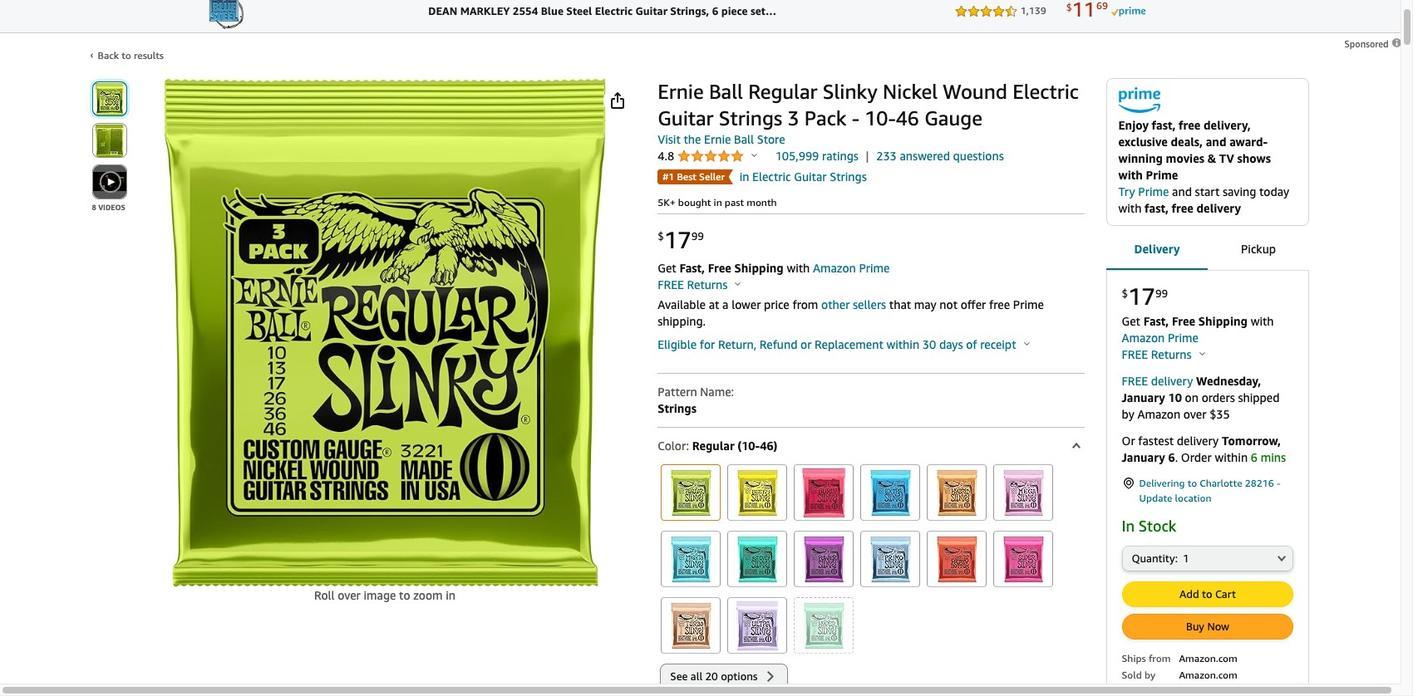 Task type: locate. For each thing, give the bounding box(es) containing it.
amazon.com inside "ships from amazon.com sold by"
[[1179, 653, 1238, 665]]

amazon prime link
[[813, 261, 890, 275], [1122, 331, 1199, 345]]

with inside enjoy fast, free delivery, exclusive deals, and award- winning movies & tv shows with prime try prime
[[1119, 168, 1143, 182]]

1 horizontal spatial free returns button
[[1122, 347, 1205, 364]]

fastest
[[1139, 434, 1174, 448]]

over
[[1184, 408, 1207, 422], [338, 589, 361, 603]]

extra (8-38) image
[[866, 468, 916, 518]]

20
[[706, 670, 718, 684]]

ernie up 4.8 button
[[704, 132, 731, 146]]

1 horizontal spatial from
[[1149, 653, 1171, 665]]

0 vertical spatial ball
[[709, 80, 743, 103]]

1 horizontal spatial strings
[[719, 106, 783, 130]]

free up deals,
[[1179, 118, 1201, 132]]

17 for in stock
[[1129, 283, 1156, 310]]

free
[[658, 278, 684, 292], [1122, 348, 1148, 362], [1122, 374, 1148, 389]]

strings up store
[[719, 106, 783, 130]]

nickel
[[883, 80, 938, 103]]

amazon.com
[[1179, 653, 1238, 665], [1179, 670, 1238, 682]]

shipping up wednesday,
[[1199, 315, 1248, 329]]

january down free delivery 'link'
[[1122, 391, 1166, 405]]

0 horizontal spatial free returns
[[658, 278, 731, 292]]

0 vertical spatial get fast, free shipping with amazon prime
[[658, 261, 890, 275]]

| 233 answered questions
[[866, 149, 1004, 163]]

popover image
[[752, 153, 757, 157], [735, 282, 741, 286]]

amazon prime link up the other sellers link
[[813, 261, 890, 275]]

1
[[1183, 552, 1190, 566]]

1 horizontal spatial fast,
[[1144, 315, 1169, 329]]

0 vertical spatial free
[[1179, 118, 1201, 132]]

1 vertical spatial $ 17 99
[[1122, 283, 1168, 310]]

0 horizontal spatial in
[[446, 589, 456, 603]]

0 vertical spatial amazon prime link
[[813, 261, 890, 275]]

electric right "wound"
[[1013, 80, 1079, 103]]

strings inside ernie ball regular slinky nickel wound electric guitar strings 3 pack - 10-46 gauge visit the ernie ball store
[[719, 106, 783, 130]]

delivery down the 'start'
[[1197, 201, 1241, 216]]

with up wednesday,
[[1251, 315, 1274, 329]]

0 vertical spatial $
[[658, 230, 664, 243]]

tomorrow, january 6
[[1122, 434, 1281, 465]]

to up location at bottom
[[1188, 478, 1198, 490]]

ernie ball regular slinky nickel wound electric guitar strings 3 pack - 10-46 gauge image
[[164, 78, 606, 588]]

results
[[134, 49, 164, 62]]

free up at at right top
[[708, 261, 732, 275]]

ernie
[[658, 80, 704, 103], [704, 132, 731, 146]]

with
[[1119, 168, 1143, 182], [1119, 201, 1142, 216], [787, 261, 810, 275], [1251, 315, 1274, 329]]

2 6 from the left
[[1251, 451, 1258, 465]]

1 vertical spatial free
[[1172, 315, 1196, 329]]

tv
[[1220, 152, 1235, 166]]

primo (9.5-44) image
[[866, 535, 916, 585]]

popover image
[[1024, 342, 1030, 346], [1200, 352, 1205, 356]]

1 vertical spatial and
[[1173, 185, 1192, 199]]

strings down ratings
[[830, 170, 867, 184]]

over down on
[[1184, 408, 1207, 422]]

location
[[1175, 493, 1212, 505]]

0 vertical spatial popover image
[[752, 153, 757, 157]]

1 vertical spatial delivery
[[1152, 374, 1193, 389]]

leave feedback on sponsored ad element
[[1345, 38, 1403, 49]]

add
[[1180, 588, 1200, 601]]

in up past
[[740, 170, 750, 184]]

2 vertical spatial amazon
[[1138, 408, 1181, 422]]

buy
[[1187, 621, 1205, 634]]

1 horizontal spatial by
[[1145, 670, 1156, 682]]

within down tomorrow,
[[1215, 451, 1248, 465]]

0 horizontal spatial popover image
[[1024, 342, 1030, 346]]

available
[[658, 298, 706, 312]]

0 horizontal spatial shipping
[[735, 261, 784, 275]]

with up try
[[1119, 168, 1143, 182]]

1 horizontal spatial popover image
[[1200, 352, 1205, 356]]

0 vertical spatial free returns
[[658, 278, 731, 292]]

free inside enjoy fast, free delivery, exclusive deals, and award- winning movies & tv shows with prime try prime
[[1179, 118, 1201, 132]]

$ down 5k+
[[658, 230, 664, 243]]

january for wednesday, january 10
[[1122, 391, 1166, 405]]

0 horizontal spatial $
[[658, 230, 664, 243]]

delivery for fastest
[[1177, 434, 1219, 448]]

1 vertical spatial ernie
[[704, 132, 731, 146]]

zoom
[[413, 589, 443, 603]]

1 vertical spatial $
[[1122, 287, 1129, 300]]

2 january from the top
[[1122, 451, 1166, 465]]

free returns up free delivery 'link'
[[1122, 348, 1195, 362]]

roll
[[314, 589, 335, 603]]

$ 17 99
[[658, 226, 704, 254], [1122, 283, 1168, 310]]

pattern name: strings
[[658, 385, 734, 416]]

a
[[723, 298, 729, 312]]

0 vertical spatial $ 17 99
[[658, 226, 704, 254]]

that may not offer free prime shipping.
[[658, 298, 1044, 328]]

0 vertical spatial delivery
[[1197, 201, 1241, 216]]

videos
[[98, 203, 125, 212]]

fast, up exclusive
[[1152, 118, 1176, 132]]

free up delivery
[[1172, 201, 1194, 216]]

0 vertical spatial january
[[1122, 391, 1166, 405]]

ultra (10-48) image
[[733, 601, 783, 651]]

image
[[364, 589, 396, 603]]

0 horizontal spatial 17
[[664, 226, 692, 254]]

hyper (8-42) image
[[799, 601, 849, 651]]

within
[[887, 338, 920, 352], [1215, 451, 1248, 465]]

$35
[[1210, 408, 1230, 422]]

amazon up free delivery 'link'
[[1122, 331, 1165, 345]]

popover image for eligible for return, refund or replacement within 30 days of receipt
[[1024, 342, 1030, 346]]

get fast, free shipping with amazon prime
[[658, 261, 890, 275], [1122, 315, 1274, 345]]

17 for fast, free shipping
[[664, 226, 692, 254]]

quantity: 1
[[1132, 552, 1190, 566]]

may
[[915, 298, 937, 312]]

guitar inside ernie ball regular slinky nickel wound electric guitar strings 3 pack - 10-46 gauge visit the ernie ball store
[[658, 106, 714, 130]]

3
[[788, 106, 800, 130]]

1 horizontal spatial ernie
[[704, 132, 731, 146]]

1 horizontal spatial $
[[1122, 287, 1129, 300]]

and inside enjoy fast, free delivery, exclusive deals, and award- winning movies & tv shows with prime try prime
[[1206, 135, 1227, 149]]

shows
[[1238, 152, 1271, 166]]

99 down delivery link
[[1156, 287, 1168, 300]]

popover image up wednesday, january 10
[[1200, 352, 1205, 356]]

1 vertical spatial regular
[[692, 439, 735, 453]]

get fast, free shipping with amazon prime for the rightmost 'amazon prime' link
[[1122, 315, 1274, 345]]

1 horizontal spatial over
[[1184, 408, 1207, 422]]

1 6 from the left
[[1169, 451, 1176, 465]]

returns up at at right top
[[687, 278, 728, 292]]

with down try
[[1119, 201, 1142, 216]]

$ down delivery link
[[1122, 287, 1129, 300]]

prime inside that may not offer free prime shipping.
[[1013, 298, 1044, 312]]

0 vertical spatial shipping
[[735, 261, 784, 275]]

month
[[747, 196, 777, 209]]

$ 17 99 down bought on the top
[[658, 226, 704, 254]]

2 vertical spatial in
[[446, 589, 456, 603]]

past
[[725, 196, 744, 209]]

pattern
[[658, 385, 697, 399]]

free delivery
[[1122, 374, 1193, 389]]

amazon prime link up free delivery 'link'
[[1122, 331, 1199, 345]]

0 horizontal spatial free
[[708, 261, 732, 275]]

1 horizontal spatial shipping
[[1199, 315, 1248, 329]]

6 down or fastest delivery
[[1169, 451, 1176, 465]]

slinky
[[823, 80, 878, 103]]

movies
[[1166, 152, 1205, 166]]

delivery up order
[[1177, 434, 1219, 448]]

on
[[1185, 391, 1199, 405]]

4.8 button
[[658, 149, 757, 165]]

1 horizontal spatial electric
[[1013, 80, 1079, 103]]

by inside on orders shipped by amazon over $35
[[1122, 408, 1135, 422]]

0 vertical spatial within
[[887, 338, 920, 352]]

get fast, free shipping with amazon prime for the left 'amazon prime' link
[[658, 261, 890, 275]]

2 horizontal spatial in
[[740, 170, 750, 184]]

to inside ‹ back to results
[[122, 49, 131, 62]]

ernie up visit
[[658, 80, 704, 103]]

1 vertical spatial -
[[1277, 478, 1281, 490]]

enjoy
[[1119, 118, 1149, 132]]

- left 10-
[[852, 106, 860, 130]]

fast, up the free delivery
[[1144, 315, 1169, 329]]

delivery up "10" on the bottom right of the page
[[1152, 374, 1193, 389]]

today
[[1260, 185, 1290, 199]]

0 horizontal spatial guitar
[[658, 106, 714, 130]]

5k+ bought in past month
[[658, 196, 777, 209]]

6 inside tomorrow, january 6
[[1169, 451, 1176, 465]]

0 vertical spatial strings
[[719, 106, 783, 130]]

delivery
[[1135, 242, 1180, 256]]

99 for fast, free shipping
[[692, 230, 704, 243]]

amazon up other
[[813, 261, 856, 275]]

electric up 'month'
[[753, 170, 791, 184]]

1 january from the top
[[1122, 391, 1166, 405]]

from right ships
[[1149, 653, 1171, 665]]

january
[[1122, 391, 1166, 405], [1122, 451, 1166, 465]]

shipped
[[1239, 391, 1280, 405]]

electric
[[1013, 80, 1079, 103], [753, 170, 791, 184]]

january down fastest
[[1122, 451, 1166, 465]]

1 horizontal spatial 6
[[1251, 451, 1258, 465]]

get up the free delivery
[[1122, 315, 1141, 329]]

1 vertical spatial within
[[1215, 451, 1248, 465]]

17 down delivery link
[[1129, 283, 1156, 310]]

to right back
[[122, 49, 131, 62]]

6 down tomorrow,
[[1251, 451, 1258, 465]]

start
[[1195, 185, 1220, 199]]

free returns button up at at right top
[[658, 277, 741, 294]]

0 horizontal spatial within
[[887, 338, 920, 352]]

and
[[1206, 135, 1227, 149], [1173, 185, 1192, 199]]

1 vertical spatial by
[[1145, 670, 1156, 682]]

buy now
[[1187, 621, 1230, 634]]

get fast, free shipping with amazon prime up wednesday,
[[1122, 315, 1274, 345]]

Add to Cart submit
[[1123, 583, 1293, 607]]

delivery,
[[1204, 118, 1251, 132]]

prime up free delivery 'link'
[[1168, 331, 1199, 345]]

28216
[[1245, 478, 1275, 490]]

return,
[[718, 338, 757, 352]]

by right sold
[[1145, 670, 1156, 682]]

1 vertical spatial in
[[714, 196, 722, 209]]

99
[[692, 230, 704, 243], [1156, 287, 1168, 300]]

delivery for free
[[1197, 201, 1241, 216]]

by up or
[[1122, 408, 1135, 422]]

amazon for the left 'amazon prime' link
[[813, 261, 856, 275]]

- inside delivering to charlotte 28216 - update location
[[1277, 478, 1281, 490]]

regular (10-46) image
[[666, 468, 716, 518]]

1 horizontal spatial get fast, free shipping with amazon prime
[[1122, 315, 1274, 345]]

1 vertical spatial 99
[[1156, 287, 1168, 300]]

1 horizontal spatial in
[[714, 196, 722, 209]]

amazon inside the get fast, free shipping with amazon prime
[[1122, 331, 1165, 345]]

99 down bought on the top
[[692, 230, 704, 243]]

2 amazon.com from the top
[[1179, 670, 1238, 682]]

0 vertical spatial free
[[708, 261, 732, 275]]

1 horizontal spatial and
[[1206, 135, 1227, 149]]

in left past
[[714, 196, 722, 209]]

sponsored link
[[1345, 36, 1403, 52]]

1 vertical spatial strings
[[830, 170, 867, 184]]

free up the free delivery
[[1172, 315, 1196, 329]]

$ 17 99 down delivery link
[[1122, 283, 1168, 310]]

popover image inside eligible for return, refund or replacement within 30 days of receipt button
[[1024, 342, 1030, 346]]

1 vertical spatial fast,
[[1145, 201, 1169, 216]]

popover image right receipt
[[1024, 342, 1030, 346]]

-
[[852, 106, 860, 130], [1277, 478, 1281, 490]]

burly (11-52) image
[[799, 468, 849, 518]]

1 horizontal spatial returns
[[1152, 348, 1192, 362]]

beefy (11-54) image
[[733, 468, 783, 518]]

tab list
[[1106, 229, 1309, 272]]

returns up free delivery 'link'
[[1152, 348, 1192, 362]]

in right zoom
[[446, 589, 456, 603]]

0 vertical spatial by
[[1122, 408, 1135, 422]]

free returns button up free delivery 'link'
[[1122, 347, 1205, 364]]

amazon down "10" on the bottom right of the page
[[1138, 408, 1181, 422]]

best
[[677, 170, 697, 183]]

free returns up available
[[658, 278, 731, 292]]

1 vertical spatial shipping
[[1199, 315, 1248, 329]]

0 horizontal spatial popover image
[[735, 282, 741, 286]]

fast, down try prime link
[[1145, 201, 1169, 216]]

0 horizontal spatial and
[[1173, 185, 1192, 199]]

1 vertical spatial amazon.com
[[1179, 670, 1238, 682]]

0 vertical spatial amazon
[[813, 261, 856, 275]]

0 vertical spatial -
[[852, 106, 860, 130]]

january inside wednesday, january 10
[[1122, 391, 1166, 405]]

update
[[1140, 493, 1173, 505]]

1 vertical spatial popover image
[[735, 282, 741, 286]]

free right offer at the right top
[[990, 298, 1010, 312]]

delivering to charlotte 28216 - update location
[[1140, 478, 1281, 505]]

amazon
[[813, 261, 856, 275], [1122, 331, 1165, 345], [1138, 408, 1181, 422]]

electric inside ernie ball regular slinky nickel wound electric guitar strings 3 pack - 10-46 gauge visit the ernie ball store
[[1013, 80, 1079, 103]]

and inside and start saving today with
[[1173, 185, 1192, 199]]

amazon inside on orders shipped by amazon over $35
[[1138, 408, 1181, 422]]

1 horizontal spatial get
[[1122, 315, 1141, 329]]

5k+
[[658, 196, 676, 209]]

1 horizontal spatial 17
[[1129, 283, 1156, 310]]

0 vertical spatial in
[[740, 170, 750, 184]]

#1
[[663, 170, 675, 183]]

0 horizontal spatial get fast, free shipping with amazon prime
[[658, 261, 890, 275]]

free for the left 'amazon prime' link
[[708, 261, 732, 275]]

pickup
[[1241, 242, 1276, 256]]

free returns
[[658, 278, 731, 292], [1122, 348, 1195, 362]]

popover image up lower
[[735, 282, 741, 286]]

prime up receipt
[[1013, 298, 1044, 312]]

shipping inside the get fast, free shipping with amazon prime
[[1199, 315, 1248, 329]]

from right 'price'
[[793, 298, 819, 312]]

99 for in stock
[[1156, 287, 1168, 300]]

shipping up lower
[[735, 261, 784, 275]]

1 amazon.com from the top
[[1179, 653, 1238, 665]]

hybrid (9-46) image
[[932, 468, 982, 518]]

0 horizontal spatial fast,
[[680, 261, 705, 275]]

over right roll at left bottom
[[338, 589, 361, 603]]

1 vertical spatial fast,
[[1144, 315, 1169, 329]]

17
[[664, 226, 692, 254], [1129, 283, 1156, 310]]

1 vertical spatial electric
[[753, 170, 791, 184]]

- right 28216
[[1277, 478, 1281, 490]]

free returns for the bottom 'free returns' button
[[1122, 348, 1195, 362]]

ball up the visit the ernie ball store link
[[709, 80, 743, 103]]

and up the &
[[1206, 135, 1227, 149]]

0 vertical spatial guitar
[[658, 106, 714, 130]]

0 vertical spatial fast,
[[1152, 118, 1176, 132]]

0 horizontal spatial electric
[[753, 170, 791, 184]]

strings
[[719, 106, 783, 130], [830, 170, 867, 184], [658, 402, 697, 416]]

january for tomorrow, january 6
[[1122, 451, 1166, 465]]

1 horizontal spatial 99
[[1156, 287, 1168, 300]]

17 down 5k+
[[664, 226, 692, 254]]

0 horizontal spatial -
[[852, 106, 860, 130]]

see all 20 options
[[670, 670, 761, 684]]

1 vertical spatial guitar
[[794, 170, 827, 184]]

1 vertical spatial 17
[[1129, 283, 1156, 310]]

None submit
[[93, 82, 126, 116], [93, 124, 126, 157], [93, 165, 126, 199], [658, 462, 724, 524], [724, 462, 791, 524], [791, 462, 858, 524], [858, 462, 924, 524], [924, 462, 991, 524], [991, 462, 1057, 524], [658, 529, 724, 590], [724, 529, 791, 590], [791, 529, 858, 590], [858, 529, 924, 590], [924, 529, 991, 590], [991, 529, 1057, 590], [658, 595, 724, 657], [724, 595, 791, 657], [791, 595, 858, 657], [93, 82, 126, 116], [93, 124, 126, 157], [93, 165, 126, 199], [658, 462, 724, 524], [724, 462, 791, 524], [791, 462, 858, 524], [858, 462, 924, 524], [924, 462, 991, 524], [991, 462, 1057, 524], [658, 529, 724, 590], [724, 529, 791, 590], [791, 529, 858, 590], [858, 529, 924, 590], [924, 529, 991, 590], [991, 529, 1057, 590], [658, 595, 724, 657], [724, 595, 791, 657], [791, 595, 858, 657]]

charlotte
[[1200, 478, 1243, 490]]

regular left (10-
[[692, 439, 735, 453]]

guitar down 105,999 ratings 'link'
[[794, 170, 827, 184]]

popover image down store
[[752, 153, 757, 157]]

regular up 3
[[749, 80, 818, 103]]

returns for the left 'free returns' button
[[687, 278, 728, 292]]

by
[[1122, 408, 1135, 422], [1145, 670, 1156, 682]]

to left zoom
[[399, 589, 410, 603]]

0 vertical spatial 17
[[664, 226, 692, 254]]

0 vertical spatial over
[[1184, 408, 1207, 422]]

and up 'fast, free delivery'
[[1173, 185, 1192, 199]]

1 vertical spatial returns
[[1152, 348, 1192, 362]]

get up available
[[658, 261, 677, 275]]

0 horizontal spatial get
[[658, 261, 677, 275]]

0 vertical spatial from
[[793, 298, 819, 312]]

in
[[740, 170, 750, 184], [714, 196, 722, 209], [446, 589, 456, 603]]

1 vertical spatial free returns button
[[1122, 347, 1205, 364]]

ball left store
[[734, 132, 754, 146]]

prime up sellers
[[859, 261, 890, 275]]

1 vertical spatial amazon prime link
[[1122, 331, 1199, 345]]

popover image inside 'free returns' button
[[1200, 352, 1205, 356]]

1 vertical spatial january
[[1122, 451, 1166, 465]]

guitar
[[658, 106, 714, 130], [794, 170, 827, 184]]

available at a lower price from other sellers
[[658, 298, 887, 312]]

1 horizontal spatial -
[[1277, 478, 1281, 490]]

delivering
[[1140, 478, 1185, 490]]

0 vertical spatial 99
[[692, 230, 704, 243]]

tab list containing delivery
[[1106, 229, 1309, 272]]

within left 30 at right
[[887, 338, 920, 352]]

free for the rightmost 'amazon prime' link
[[1172, 315, 1196, 329]]

0 vertical spatial free returns button
[[658, 277, 741, 294]]

fast, up available
[[680, 261, 705, 275]]

guitar up the at top left
[[658, 106, 714, 130]]

fast, inside enjoy fast, free delivery, exclusive deals, and award- winning movies & tv shows with prime try prime
[[1152, 118, 1176, 132]]

0 horizontal spatial by
[[1122, 408, 1135, 422]]

get fast, free shipping with amazon prime up available at a lower price from other sellers
[[658, 261, 890, 275]]

$ for in stock
[[1122, 287, 1129, 300]]

on orders shipped by amazon over $35
[[1122, 391, 1280, 422]]

0 vertical spatial popover image
[[1024, 342, 1030, 346]]

0 horizontal spatial regular
[[692, 439, 735, 453]]

strings down "pattern"
[[658, 402, 697, 416]]

0 horizontal spatial $ 17 99
[[658, 226, 704, 254]]

january inside tomorrow, january 6
[[1122, 451, 1166, 465]]



Task type: describe. For each thing, give the bounding box(es) containing it.
over inside on orders shipped by amazon over $35
[[1184, 408, 1207, 422]]

free returns for the left 'free returns' button
[[658, 278, 731, 292]]

color: regular (10-46)
[[658, 439, 778, 453]]

and start saving today with
[[1119, 185, 1290, 216]]

Buy Now submit
[[1123, 616, 1293, 640]]

eligible for return, refund or replacement within 30 days of receipt
[[658, 338, 1020, 352]]

from inside "ships from amazon.com sold by"
[[1149, 653, 1171, 665]]

30
[[923, 338, 937, 352]]

skinny top heavy bottom (10-52) image
[[932, 535, 982, 585]]

0 vertical spatial free
[[658, 278, 684, 292]]

2 vertical spatial free
[[1122, 374, 1148, 389]]

8 videos
[[92, 203, 125, 212]]

answered
[[900, 149, 950, 163]]

that
[[890, 298, 912, 312]]

46
[[896, 106, 920, 130]]

bought
[[678, 196, 711, 209]]

10
[[1169, 391, 1182, 405]]

#1 best seller
[[663, 170, 725, 183]]

popover image for free returns
[[1200, 352, 1205, 356]]

other sellers link
[[822, 298, 887, 312]]

free inside that may not offer free prime shipping.
[[990, 298, 1010, 312]]

with up 'price'
[[787, 261, 810, 275]]

enjoy fast, free delivery, exclusive deals, and award- winning movies & tv shows with prime try prime
[[1119, 118, 1271, 199]]

selected color is regular (10-46). tap to collapse. element
[[658, 428, 1085, 462]]

0 horizontal spatial free returns button
[[658, 277, 741, 294]]

with inside and start saving today with
[[1119, 201, 1142, 216]]

mins
[[1261, 451, 1286, 465]]

$ for fast, free shipping
[[658, 230, 664, 243]]

popover image inside 'free returns' button
[[735, 282, 741, 286]]

1 vertical spatial ball
[[734, 132, 754, 146]]

roll over image to zoom in
[[314, 589, 456, 603]]

to right add
[[1202, 588, 1213, 601]]

try
[[1119, 185, 1136, 199]]

1 vertical spatial over
[[338, 589, 361, 603]]

strings inside pattern name: strings
[[658, 402, 697, 416]]

color:
[[658, 439, 689, 453]]

.
[[1176, 451, 1178, 465]]

shipping.
[[658, 314, 706, 328]]

questions
[[953, 149, 1004, 163]]

receipt
[[981, 338, 1017, 352]]

shipping for the rightmost 'amazon prime' link
[[1199, 315, 1248, 329]]

wednesday, january 10
[[1122, 374, 1262, 405]]

replacement
[[815, 338, 884, 352]]

eligible
[[658, 338, 697, 352]]

wednesday,
[[1197, 374, 1262, 389]]

store
[[757, 132, 785, 146]]

$ 17 99 for fast, free shipping
[[658, 226, 704, 254]]

105,999
[[776, 149, 819, 163]]

lower
[[732, 298, 761, 312]]

winning
[[1119, 152, 1163, 166]]

tomorrow,
[[1222, 434, 1281, 448]]

wound
[[943, 80, 1008, 103]]

turbo (9.5-46) image
[[666, 601, 716, 651]]

offer
[[961, 298, 986, 312]]

prime up try prime link
[[1146, 168, 1179, 182]]

to inside delivering to charlotte 28216 - update location
[[1188, 478, 1198, 490]]

pack
[[805, 106, 847, 130]]

sponsored
[[1345, 38, 1392, 49]]

or
[[1122, 434, 1136, 448]]

add to cart
[[1180, 588, 1236, 601]]

- inside ernie ball regular slinky nickel wound electric guitar strings 3 pack - 10-46 gauge visit the ernie ball store
[[852, 106, 860, 130]]

delivery link
[[1106, 229, 1208, 272]]

mighty (8.5-40) image
[[666, 535, 716, 585]]

delivering to charlotte 28216 - update location link
[[1122, 477, 1293, 507]]

free delivery link
[[1122, 374, 1193, 389]]

‹ back to results
[[90, 48, 164, 62]]

other
[[822, 298, 850, 312]]

mega (10.5-48) image
[[999, 468, 1049, 518]]

0 vertical spatial get
[[658, 261, 677, 275]]

1 horizontal spatial within
[[1215, 451, 1248, 465]]

1 vertical spatial get
[[1122, 315, 1141, 329]]

shipping for the left 'amazon prime' link
[[735, 261, 784, 275]]

See all 20 options submit
[[661, 665, 787, 689]]

the
[[684, 132, 701, 146]]

refund
[[760, 338, 798, 352]]

0 vertical spatial ernie
[[658, 80, 704, 103]]

seller
[[699, 170, 725, 183]]

exclusive
[[1119, 135, 1168, 149]]

fast, for the rightmost 'amazon prime' link
[[1144, 315, 1169, 329]]

order
[[1182, 451, 1212, 465]]

ratings
[[822, 149, 859, 163]]

prime right try
[[1139, 185, 1169, 199]]

by inside "ships from amazon.com sold by"
[[1145, 670, 1156, 682]]

cart
[[1216, 588, 1236, 601]]

not even (12-56) image
[[733, 535, 783, 585]]

1 vertical spatial free
[[1172, 201, 1194, 216]]

1 horizontal spatial amazon prime link
[[1122, 331, 1199, 345]]

0 horizontal spatial amazon prime link
[[813, 261, 890, 275]]

$ 17 99 for in stock
[[1122, 283, 1168, 310]]

in electric guitar strings
[[740, 170, 867, 184]]

see
[[670, 670, 688, 684]]

not
[[940, 298, 958, 312]]

orders
[[1202, 391, 1235, 405]]

back to results link
[[98, 49, 164, 62]]

105,999 ratings link
[[776, 149, 859, 163]]

(10-
[[738, 439, 760, 453]]

popover image inside 4.8 button
[[752, 153, 757, 157]]

10-
[[865, 106, 896, 130]]

super (9-42) image
[[999, 535, 1049, 585]]

eligible for return, refund or replacement within 30 days of receipt button
[[658, 338, 1030, 352]]

&
[[1208, 152, 1217, 166]]

‹
[[90, 48, 94, 61]]

or
[[801, 338, 812, 352]]

|
[[866, 149, 869, 163]]

amazon for the rightmost 'amazon prime' link
[[1122, 331, 1165, 345]]

ships
[[1122, 653, 1146, 665]]

8
[[92, 203, 96, 212]]

1 horizontal spatial guitar
[[794, 170, 827, 184]]

deals,
[[1171, 135, 1203, 149]]

quantity:
[[1132, 552, 1178, 566]]

gauge
[[925, 106, 983, 130]]

regular inside ernie ball regular slinky nickel wound electric guitar strings 3 pack - 10-46 gauge visit the ernie ball store
[[749, 80, 818, 103]]

dropdown image
[[1278, 556, 1286, 562]]

233
[[877, 149, 897, 163]]

price
[[764, 298, 790, 312]]

options
[[721, 670, 758, 684]]

power (11-48) image
[[799, 535, 849, 585]]

amazon prime logo image
[[1119, 87, 1160, 118]]

returns for the bottom 'free returns' button
[[1152, 348, 1192, 362]]

name:
[[700, 385, 734, 399]]

1 vertical spatial free
[[1122, 348, 1148, 362]]

sold
[[1122, 670, 1142, 682]]

try prime link
[[1119, 185, 1169, 199]]

fast, for the left 'amazon prime' link
[[680, 261, 705, 275]]

105,999 ratings
[[776, 149, 859, 163]]



Task type: vqa. For each thing, say whether or not it's contained in the screenshot.
highly recommend
no



